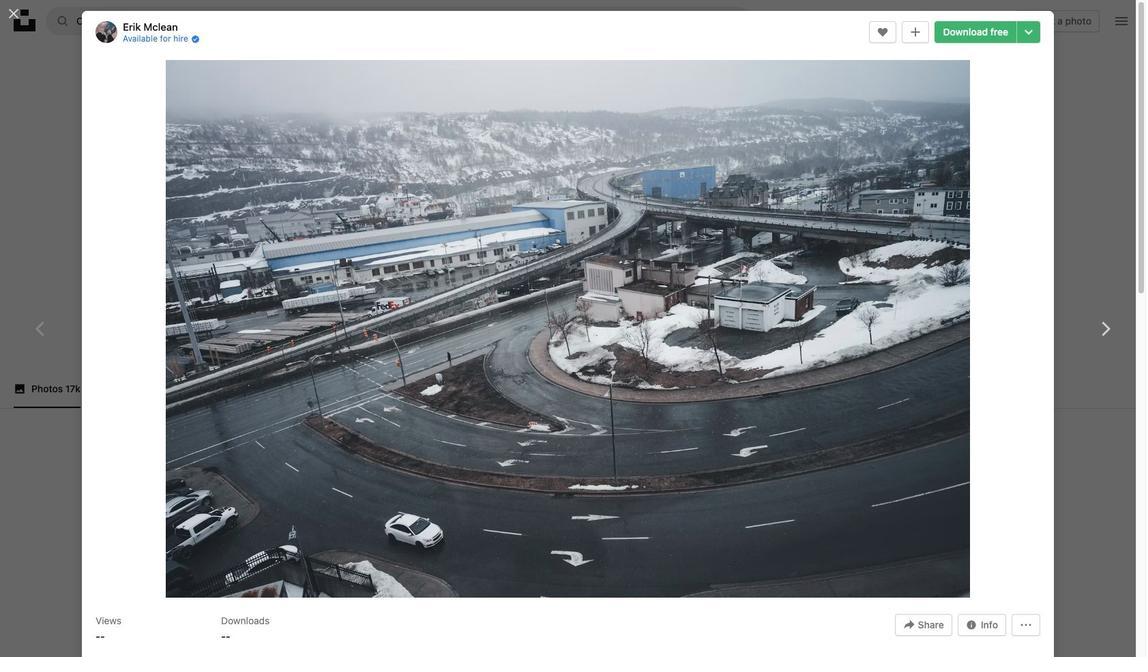 Task type: vqa. For each thing, say whether or not it's contained in the screenshot.
list box
no



Task type: describe. For each thing, give the bounding box(es) containing it.
Find visuals sitewide search field
[[46, 8, 751, 35]]

next image
[[1095, 318, 1117, 340]]

message erik image
[[644, 115, 656, 128]]

modal dialog
[[0, 0, 1147, 657]]

home — unsplash image
[[14, 10, 35, 31]]

add this image to a collection image
[[911, 27, 922, 38]]

avatar of user erik mclean image
[[293, 81, 395, 183]]

previous image
[[30, 318, 52, 340]]



Task type: locate. For each thing, give the bounding box(es) containing it.
like this image image
[[878, 27, 889, 38]]

choose your download size image
[[1018, 24, 1040, 40]]

search unsplash image
[[46, 14, 70, 28]]

go to erik mclean's profile image
[[96, 21, 117, 43]]



